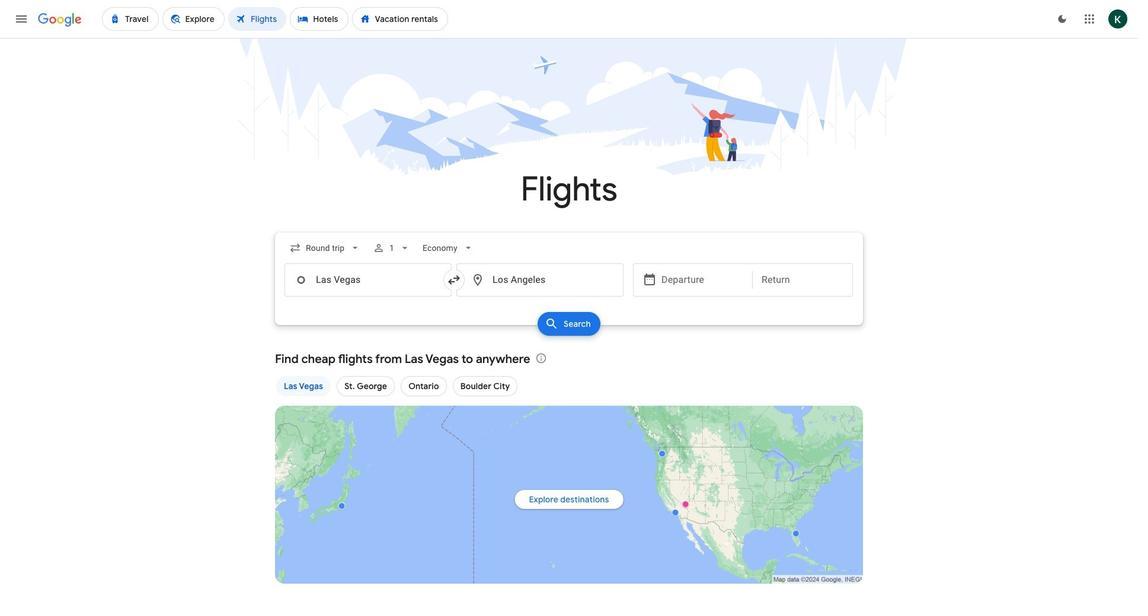 Task type: locate. For each thing, give the bounding box(es) containing it.
main menu image
[[14, 12, 28, 26]]

Where to? text field
[[457, 263, 624, 297]]

list
[[275, 375, 864, 409]]

Departure text field
[[662, 264, 744, 296]]

None field
[[285, 234, 366, 262], [418, 234, 479, 262], [285, 234, 366, 262], [418, 234, 479, 262]]



Task type: describe. For each thing, give the bounding box(es) containing it.
Return text field
[[762, 264, 844, 296]]

Where from? text field
[[285, 263, 452, 297]]

Flight search field
[[266, 233, 873, 339]]

change appearance image
[[1049, 5, 1077, 33]]

swap origin and destination. image
[[447, 273, 461, 287]]



Task type: vqa. For each thing, say whether or not it's contained in the screenshot.
privacy
no



